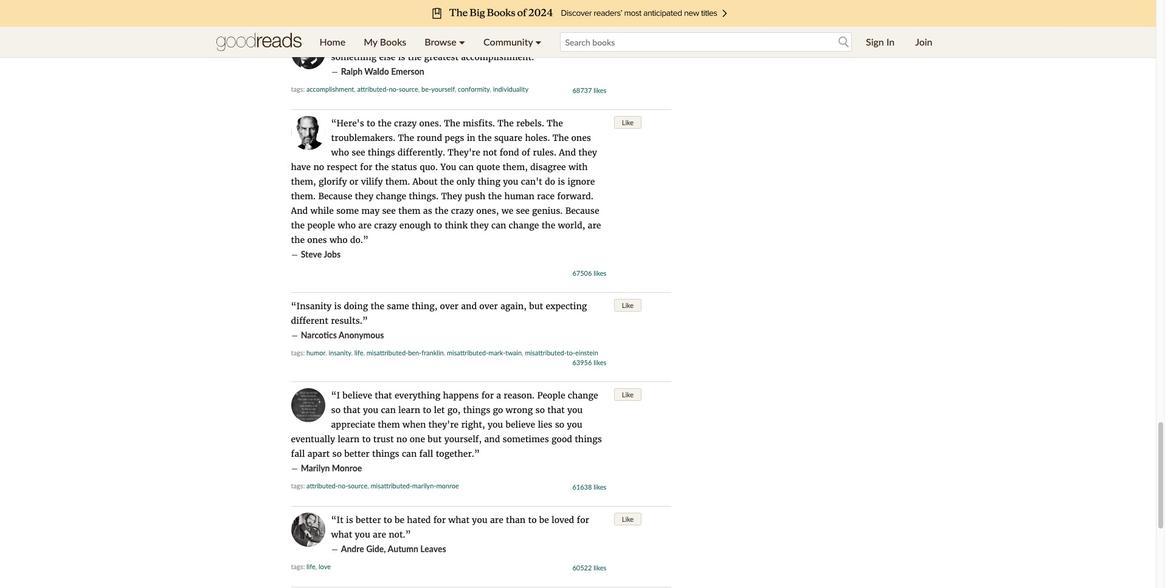 Task type: vqa. For each thing, say whether or not it's contained in the screenshot.
rightmost fall
yes



Task type: locate. For each thing, give the bounding box(es) containing it.
square
[[494, 133, 523, 144]]

1 horizontal spatial life
[[355, 349, 363, 357]]

the inside "to be yourself in a world that is constantly trying to make you something else is the greatest accomplishment." ― ralph waldo emerson
[[408, 52, 422, 63]]

source
[[399, 85, 418, 93], [348, 482, 368, 490]]

0 vertical spatial they
[[579, 147, 597, 158]]

0 vertical spatial no
[[314, 162, 324, 173]]

0 horizontal spatial in
[[400, 37, 408, 48]]

life
[[355, 349, 363, 357], [307, 563, 316, 571]]

over right thing,
[[440, 301, 459, 312]]

greatest
[[424, 52, 459, 63]]

tags: attributed-no-source , misattributed-marilyn-monroe
[[291, 482, 459, 490]]

1 horizontal spatial change
[[509, 220, 539, 231]]

loved
[[552, 515, 574, 526]]

crazy left ones. at the top left of the page
[[394, 118, 417, 129]]

menu containing home
[[311, 27, 551, 57]]

mark-
[[489, 349, 506, 357]]

something
[[331, 52, 377, 63]]

1 likes from the top
[[594, 5, 607, 13]]

3 like from the top
[[622, 302, 634, 310]]

a up go
[[497, 391, 501, 402]]

better inside ""it is better to be hated for what you are than to be loved for what you are not." ― andre gide, autumn leaves"
[[356, 515, 381, 526]]

0 horizontal spatial source
[[348, 482, 368, 490]]

fall down one
[[419, 449, 433, 460]]

crazy up think
[[451, 206, 474, 217]]

source down emerson
[[399, 85, 418, 93]]

60522 likes link
[[573, 565, 607, 572]]

misattributed- down "anonymous"
[[367, 349, 408, 357]]

learn up the when
[[399, 405, 420, 416]]

they up with
[[579, 147, 597, 158]]

2 horizontal spatial they
[[579, 147, 597, 158]]

in
[[887, 36, 895, 47]]

6 likes from the top
[[594, 565, 607, 572]]

and right thing,
[[461, 301, 477, 312]]

eventually
[[291, 434, 335, 445]]

likes for 60522 likes
[[594, 565, 607, 572]]

0 vertical spatial learn
[[399, 405, 420, 416]]

believe
[[343, 391, 372, 402], [506, 420, 535, 431]]

1 horizontal spatial ▾
[[536, 36, 542, 47]]

"i believe that everything happens for a reason. people change so that you can learn to let go, things go wrong so that you appreciate them when they're right, you believe lies so you eventually learn to trust no one but yourself, and sometimes good things fall apart so better things can fall together." ― marilyn monroe
[[291, 391, 602, 475]]

1 horizontal spatial yourself
[[431, 85, 455, 93]]

accomplishment
[[307, 85, 354, 93]]

the down you
[[440, 176, 454, 187]]

likes right 68737
[[594, 86, 607, 94]]

1 vertical spatial no
[[397, 434, 407, 445]]

yourself left conformity
[[431, 85, 455, 93]]

0 vertical spatial in
[[400, 37, 408, 48]]

twain
[[506, 349, 522, 357]]

have
[[291, 162, 311, 173]]

can
[[459, 162, 474, 173], [492, 220, 506, 231], [381, 405, 396, 416], [402, 449, 417, 460]]

0 vertical spatial believe
[[343, 391, 372, 402]]

"here's
[[331, 118, 364, 129]]

and inside "insanity is doing the same thing, over and over again, but expecting different results." ― narcotics anonymous
[[461, 301, 477, 312]]

yourself up "else"
[[363, 37, 397, 48]]

tags: for tags: attributed-no-source , misattributed-marilyn-monroe
[[291, 482, 305, 490]]

misfits.
[[463, 118, 495, 129]]

enough
[[400, 220, 431, 231]]

are left than
[[490, 515, 504, 526]]

ralph waldo emerson image
[[291, 35, 325, 69]]

see
[[352, 147, 365, 158], [382, 206, 396, 217], [516, 206, 530, 217]]

0 horizontal spatial because
[[318, 191, 352, 202]]

1 vertical spatial they
[[355, 191, 374, 202]]

no- down emerson
[[389, 85, 399, 93]]

while
[[311, 206, 334, 217]]

1 vertical spatial crazy
[[451, 206, 474, 217]]

1 vertical spatial but
[[428, 434, 442, 445]]

steve jobs image
[[291, 116, 325, 150]]

1 vertical spatial and
[[485, 434, 500, 445]]

they up may
[[355, 191, 374, 202]]

― left steve
[[291, 249, 298, 260]]

no
[[314, 162, 324, 173], [397, 434, 407, 445]]

― down different
[[291, 330, 298, 341]]

things right good
[[575, 434, 602, 445]]

like for trying
[[622, 38, 634, 46]]

2 horizontal spatial change
[[568, 391, 598, 402]]

1 horizontal spatial a
[[497, 391, 501, 402]]

1 tags: from the top
[[291, 85, 305, 93]]

3 tags: from the top
[[291, 482, 305, 490]]

learn down appreciate
[[338, 434, 360, 445]]

books
[[380, 36, 407, 47]]

same
[[387, 301, 409, 312]]

life link
[[355, 349, 363, 357], [307, 563, 316, 571]]

them,
[[503, 162, 528, 173], [291, 176, 316, 187]]

5 like link from the top
[[614, 513, 642, 526]]

1 vertical spatial source
[[348, 482, 368, 490]]

1 vertical spatial attributed-
[[307, 482, 338, 490]]

them inside "i believe that everything happens for a reason. people change so that you can learn to let go, things go wrong so that you appreciate them when they're right, you believe lies so you eventually learn to trust no one but yourself, and sometimes good things fall apart so better things can fall together." ― marilyn monroe
[[378, 420, 400, 431]]

1 horizontal spatial over
[[480, 301, 498, 312]]

1 vertical spatial ones
[[307, 235, 327, 246]]

for
[[360, 162, 373, 173], [482, 391, 494, 402], [434, 515, 446, 526], [577, 515, 589, 526]]

respect
[[327, 162, 358, 173]]

likes for 61638 likes
[[594, 484, 607, 492]]

1 vertical spatial yourself
[[431, 85, 455, 93]]

for right hated
[[434, 515, 446, 526]]

world
[[418, 37, 443, 48]]

4 like from the top
[[622, 391, 634, 399]]

4 likes from the top
[[594, 359, 607, 367]]

like
[[622, 38, 634, 46], [622, 119, 634, 127], [622, 302, 634, 310], [622, 391, 634, 399], [622, 516, 634, 524]]

0 horizontal spatial life link
[[307, 563, 316, 571]]

that up "greatest"
[[445, 37, 463, 48]]

be
[[350, 37, 360, 48], [395, 515, 405, 526], [539, 515, 549, 526]]

them. up while at left
[[291, 191, 316, 202]]

in inside "here's to the crazy ones. the misfits. the rebels. the troublemakers. the round pegs in the square holes. the ones who see things differently. they're not fond of rules. and they have no respect for the status quo. you can quote them, disagree with them, glorify or vilify them. about the only thing you can't do is ignore them. because they change things. they push the human race forward. and while some may see them as the crazy ones, we see genius. because the people who are crazy enough to think they can change the world, are the ones who do." ― steve jobs
[[467, 133, 476, 144]]

0 vertical spatial what
[[449, 515, 470, 526]]

1 vertical spatial a
[[497, 391, 501, 402]]

life down "anonymous"
[[355, 349, 363, 357]]

things inside "here's to the crazy ones. the misfits. the rebels. the troublemakers. the round pegs in the square holes. the ones who see things differently. they're not fond of rules. and they have no respect for the status quo. you can quote them, disagree with them, glorify or vilify them. about the only thing you can't do is ignore them. because they change things. they push the human race forward. and while some may see them as the crazy ones, we see genius. because the people who are crazy enough to think they can change the world, are the ones who do." ― steve jobs
[[368, 147, 395, 158]]

things
[[368, 147, 395, 158], [463, 405, 491, 416], [575, 434, 602, 445], [372, 449, 400, 460]]

gide,
[[366, 544, 386, 555]]

i believe that everything happens for a reason. people change so that you can learn image
[[291, 389, 325, 434]]

2 likes from the top
[[594, 86, 607, 94]]

them up the trust
[[378, 420, 400, 431]]

but inside "i believe that everything happens for a reason. people change so that you can learn to let go, things go wrong so that you appreciate them when they're right, you believe lies so you eventually learn to trust no one but yourself, and sometimes good things fall apart so better things can fall together." ― marilyn monroe
[[428, 434, 442, 445]]

0 horizontal spatial be
[[350, 37, 360, 48]]

the
[[444, 118, 460, 129], [498, 118, 514, 129], [547, 118, 563, 129], [398, 133, 414, 144], [553, 133, 569, 144]]

― inside "to be yourself in a world that is constantly trying to make you something else is the greatest accomplishment." ― ralph waldo emerson
[[331, 66, 339, 77]]

results."
[[331, 316, 368, 327]]

can down we
[[492, 220, 506, 231]]

0 vertical spatial them
[[398, 206, 421, 217]]

tags: left accomplishment
[[291, 85, 305, 93]]

is right do
[[558, 176, 565, 187]]

0 horizontal spatial no
[[314, 162, 324, 173]]

― left andre
[[331, 544, 339, 555]]

right,
[[461, 420, 485, 431]]

to up troublemakers.
[[367, 118, 375, 129]]

andré gide image
[[291, 513, 325, 548]]

things down troublemakers.
[[368, 147, 395, 158]]

0 horizontal spatial life
[[307, 563, 316, 571]]

no-
[[389, 85, 399, 93], [338, 482, 348, 490]]

the left same at the bottom left of the page
[[371, 301, 385, 312]]

4 tags: from the top
[[291, 563, 305, 571]]

1 over from the left
[[440, 301, 459, 312]]

of
[[522, 147, 530, 158]]

0 horizontal spatial fall
[[291, 449, 305, 460]]

68737 likes
[[573, 86, 607, 94]]

in inside "to be yourself in a world that is constantly trying to make you something else is the greatest accomplishment." ― ralph waldo emerson
[[400, 37, 408, 48]]

are right world,
[[588, 220, 601, 231]]

misattributed-
[[367, 349, 408, 357], [447, 349, 489, 357], [525, 349, 567, 357], [371, 482, 412, 490]]

3 likes from the top
[[594, 270, 607, 277]]

better up gide,
[[356, 515, 381, 526]]

in up 'they're'
[[467, 133, 476, 144]]

1 horizontal spatial believe
[[506, 420, 535, 431]]

1 horizontal spatial ones
[[572, 133, 591, 144]]

1 vertical spatial them
[[378, 420, 400, 431]]

quote
[[477, 162, 500, 173]]

1 vertical spatial change
[[509, 220, 539, 231]]

only
[[457, 176, 475, 187]]

can up only
[[459, 162, 474, 173]]

my
[[364, 36, 378, 47]]

2 vertical spatial crazy
[[374, 220, 397, 231]]

life link down "anonymous"
[[355, 349, 363, 357]]

believe right "i
[[343, 391, 372, 402]]

0 horizontal spatial they
[[355, 191, 374, 202]]

so
[[331, 405, 341, 416], [536, 405, 545, 416], [555, 420, 565, 431], [332, 449, 342, 460]]

1 ▾ from the left
[[459, 36, 465, 47]]

0 horizontal spatial no-
[[338, 482, 348, 490]]

forward.
[[557, 191, 594, 202]]

be up something
[[350, 37, 360, 48]]

1 vertical spatial learn
[[338, 434, 360, 445]]

tags: down the marilyn
[[291, 482, 305, 490]]

2 ▾ from the left
[[536, 36, 542, 47]]

leaves
[[421, 544, 446, 555]]

as
[[423, 206, 432, 217]]

believe down wrong
[[506, 420, 535, 431]]

0 vertical spatial and
[[461, 301, 477, 312]]

63956
[[573, 359, 592, 367]]

so right lies
[[555, 420, 565, 431]]

1 horizontal spatial see
[[382, 206, 396, 217]]

attributed- down the marilyn
[[307, 482, 338, 490]]

fond
[[500, 147, 519, 158]]

attributed- down waldo
[[357, 85, 389, 93]]

no inside "here's to the crazy ones. the misfits. the rebels. the troublemakers. the round pegs in the square holes. the ones who see things differently. they're not fond of rules. and they have no respect for the status quo. you can quote them, disagree with them, glorify or vilify them. about the only thing you can't do is ignore them. because they change things. they push the human race forward. and while some may see them as the crazy ones, we see genius. because the people who are crazy enough to think they can change the world, are the ones who do." ― steve jobs
[[314, 162, 324, 173]]

1 horizontal spatial and
[[485, 434, 500, 445]]

is inside "here's to the crazy ones. the misfits. the rebels. the troublemakers. the round pegs in the square holes. the ones who see things differently. they're not fond of rules. and they have no respect for the status quo. you can quote them, disagree with them, glorify or vilify them. about the only thing you can't do is ignore them. because they change things. they push the human race forward. and while some may see them as the crazy ones, we see genius. because the people who are crazy enough to think they can change the world, are the ones who do." ― steve jobs
[[558, 176, 565, 187]]

tags: inside tags: humor , insanity , life , misattributed-ben-franklin , misattributed-mark-twain , misattributed-to-einstein 63956 likes
[[291, 349, 305, 357]]

likes right 70807
[[594, 5, 607, 13]]

disagree
[[531, 162, 566, 173]]

likes right the 61638
[[594, 484, 607, 492]]

1 vertical spatial because
[[566, 206, 600, 217]]

0 horizontal spatial yourself
[[363, 37, 397, 48]]

the up holes.
[[547, 118, 563, 129]]

0 horizontal spatial change
[[376, 191, 406, 202]]

that inside "to be yourself in a world that is constantly trying to make you something else is the greatest accomplishment." ― ralph waldo emerson
[[445, 37, 463, 48]]

1 horizontal spatial what
[[449, 515, 470, 526]]

2 horizontal spatial be
[[539, 515, 549, 526]]

"to
[[331, 37, 348, 48]]

attributed-no-source link
[[357, 85, 418, 93], [307, 482, 368, 490]]

see down the "human"
[[516, 206, 530, 217]]

what
[[449, 515, 470, 526], [331, 530, 352, 541]]

1 horizontal spatial fall
[[419, 449, 433, 460]]

0 horizontal spatial and
[[461, 301, 477, 312]]

is right browse
[[465, 37, 472, 48]]

0 vertical spatial a
[[411, 37, 416, 48]]

4 like link from the top
[[614, 389, 642, 402]]

5 like from the top
[[622, 516, 634, 524]]

1 vertical spatial in
[[467, 133, 476, 144]]

0 horizontal spatial ones
[[307, 235, 327, 246]]

― inside "insanity is doing the same thing, over and over again, but expecting different results." ― narcotics anonymous
[[291, 330, 298, 341]]

1 horizontal spatial source
[[399, 85, 418, 93]]

1 like link from the top
[[614, 35, 642, 48]]

5 likes from the top
[[594, 484, 607, 492]]

the up square
[[498, 118, 514, 129]]

be left loved
[[539, 515, 549, 526]]

together."
[[436, 449, 480, 460]]

― inside ""it is better to be hated for what you are than to be loved for what you are not." ― andre gide, autumn leaves"
[[331, 544, 339, 555]]

▾
[[459, 36, 465, 47], [536, 36, 542, 47]]

hated
[[407, 515, 431, 526]]

that up appreciate
[[343, 405, 361, 416]]

0 vertical spatial better
[[344, 449, 370, 460]]

0 vertical spatial but
[[529, 301, 543, 312]]

1 vertical spatial who
[[338, 220, 356, 231]]

1 horizontal spatial attributed-
[[357, 85, 389, 93]]

quo.
[[420, 162, 438, 173]]

70807 likes
[[573, 5, 607, 13]]

2 vertical spatial who
[[330, 235, 348, 246]]

see right may
[[382, 206, 396, 217]]

2 tags: from the top
[[291, 349, 305, 357]]

0 horizontal spatial them,
[[291, 176, 316, 187]]

61638 likes
[[573, 484, 607, 492]]

tags: humor , insanity , life , misattributed-ben-franklin , misattributed-mark-twain , misattributed-to-einstein 63956 likes
[[291, 349, 607, 367]]

because down glorify
[[318, 191, 352, 202]]

likes down einstein
[[594, 359, 607, 367]]

likes for 67506 likes
[[594, 270, 607, 277]]

0 vertical spatial change
[[376, 191, 406, 202]]

over left again, at the left bottom of the page
[[480, 301, 498, 312]]

tags: left love
[[291, 563, 305, 571]]

we
[[502, 206, 514, 217]]

for up vilify
[[360, 162, 373, 173]]

that
[[445, 37, 463, 48], [375, 391, 392, 402], [343, 405, 361, 416], [548, 405, 565, 416]]

1 vertical spatial them.
[[291, 191, 316, 202]]

1 vertical spatial and
[[291, 206, 308, 217]]

to left think
[[434, 220, 442, 231]]

but right again, at the left bottom of the page
[[529, 301, 543, 312]]

1 vertical spatial better
[[356, 515, 381, 526]]

who
[[331, 147, 349, 158], [338, 220, 356, 231], [330, 235, 348, 246]]

0 vertical spatial life link
[[355, 349, 363, 357]]

crazy down may
[[374, 220, 397, 231]]

0 vertical spatial attributed-
[[357, 85, 389, 93]]

1 vertical spatial no-
[[338, 482, 348, 490]]

ones up with
[[572, 133, 591, 144]]

life link left love
[[307, 563, 316, 571]]

0 vertical spatial and
[[559, 147, 576, 158]]

be inside "to be yourself in a world that is constantly trying to make you something else is the greatest accomplishment." ― ralph waldo emerson
[[350, 37, 360, 48]]

who up 'respect'
[[331, 147, 349, 158]]

0 vertical spatial because
[[318, 191, 352, 202]]

may
[[362, 206, 380, 217]]

1 horizontal spatial them.
[[385, 176, 410, 187]]

▾ right community
[[536, 36, 542, 47]]

and down "right,"
[[485, 434, 500, 445]]

to left "make"
[[551, 37, 559, 48]]

better
[[344, 449, 370, 460], [356, 515, 381, 526]]

or
[[350, 176, 359, 187]]

them. down status
[[385, 176, 410, 187]]

do."
[[350, 235, 369, 246]]

different
[[291, 316, 328, 327]]

1 horizontal spatial learn
[[399, 405, 420, 416]]

2 like from the top
[[622, 119, 634, 127]]

people
[[307, 220, 335, 231]]

1 vertical spatial them,
[[291, 176, 316, 187]]

life inside tags: humor , insanity , life , misattributed-ben-franklin , misattributed-mark-twain , misattributed-to-einstein 63956 likes
[[355, 349, 363, 357]]

over
[[440, 301, 459, 312], [480, 301, 498, 312]]

source down monroe
[[348, 482, 368, 490]]

who up jobs
[[330, 235, 348, 246]]

is right "it
[[346, 515, 353, 526]]

a left world
[[411, 37, 416, 48]]

think
[[445, 220, 468, 231]]

― left ralph
[[331, 66, 339, 77]]

70807
[[573, 5, 592, 13]]

1 horizontal spatial but
[[529, 301, 543, 312]]

0 vertical spatial life
[[355, 349, 363, 357]]

2 like link from the top
[[614, 116, 642, 129]]

trust
[[373, 434, 394, 445]]

menu
[[311, 27, 551, 57]]

be up not."
[[395, 515, 405, 526]]

1 vertical spatial what
[[331, 530, 352, 541]]

they down ones,
[[470, 220, 489, 231]]

the up rules.
[[553, 133, 569, 144]]

0 vertical spatial no-
[[389, 85, 399, 93]]

1 like from the top
[[622, 38, 634, 46]]

1 horizontal spatial no
[[397, 434, 407, 445]]

0 horizontal spatial believe
[[343, 391, 372, 402]]

likes for 70807 likes
[[594, 5, 607, 13]]

1 horizontal spatial no-
[[389, 85, 399, 93]]

because down forward.
[[566, 206, 600, 217]]

one
[[410, 434, 425, 445]]

them, down fond
[[503, 162, 528, 173]]

like for the
[[622, 119, 634, 127]]

see down troublemakers.
[[352, 147, 365, 158]]

0 horizontal spatial see
[[352, 147, 365, 158]]

them inside "here's to the crazy ones. the misfits. the rebels. the troublemakers. the round pegs in the square holes. the ones who see things differently. they're not fond of rules. and they have no respect for the status quo. you can quote them, disagree with them, glorify or vilify them. about the only thing you can't do is ignore them. because they change things. they push the human race forward. and while some may see them as the crazy ones, we see genius. because the people who are crazy enough to think they can change the world, are the ones who do." ― steve jobs
[[398, 206, 421, 217]]

them, down have
[[291, 176, 316, 187]]



Task type: describe. For each thing, give the bounding box(es) containing it.
community ▾
[[484, 36, 542, 47]]

steve
[[301, 249, 322, 260]]

waldo
[[365, 66, 389, 77]]

you inside "here's to the crazy ones. the misfits. the rebels. the troublemakers. the round pegs in the square holes. the ones who see things differently. they're not fond of rules. and they have no respect for the status quo. you can quote them, disagree with them, glorify or vilify them. about the only thing you can't do is ignore them. because they change things. they push the human race forward. and while some may see them as the crazy ones, we see genius. because the people who are crazy enough to think they can change the world, are the ones who do." ― steve jobs
[[503, 176, 519, 187]]

67506 likes link
[[573, 270, 607, 277]]

like for change
[[622, 391, 634, 399]]

constantly
[[475, 37, 520, 48]]

misattributed- up hated
[[371, 482, 412, 490]]

"i
[[331, 391, 340, 402]]

0 vertical spatial ones
[[572, 133, 591, 144]]

things up "right,"
[[463, 405, 491, 416]]

when
[[403, 420, 426, 431]]

einstein
[[575, 349, 599, 357]]

misattributed-to-einstein link
[[525, 349, 599, 357]]

community ▾ button
[[475, 27, 551, 57]]

expecting
[[546, 301, 587, 312]]

people
[[537, 391, 566, 402]]

for inside "i believe that everything happens for a reason. people change so that you can learn to let go, things go wrong so that you appreciate them when they're right, you believe lies so you eventually learn to trust no one but yourself, and sometimes good things fall apart so better things can fall together." ― marilyn monroe
[[482, 391, 494, 402]]

are down may
[[358, 220, 372, 231]]

else
[[379, 52, 396, 63]]

join link
[[907, 27, 942, 57]]

sometimes
[[503, 434, 549, 445]]

to inside "to be yourself in a world that is constantly trying to make you something else is the greatest accomplishment." ― ralph waldo emerson
[[551, 37, 559, 48]]

likes inside tags: humor , insanity , life , misattributed-ben-franklin , misattributed-mark-twain , misattributed-to-einstein 63956 likes
[[594, 359, 607, 367]]

genius.
[[532, 206, 563, 217]]

human
[[505, 191, 535, 202]]

autumn
[[388, 544, 418, 555]]

status
[[391, 162, 417, 173]]

1 horizontal spatial life link
[[355, 349, 363, 357]]

tags: for tags: accomplishment , attributed-no-source , be-yourself , conformity , individuality
[[291, 85, 305, 93]]

jobs
[[324, 249, 341, 260]]

68737
[[573, 86, 592, 94]]

reason.
[[504, 391, 535, 402]]

― inside "i believe that everything happens for a reason. people change so that you can learn to let go, things go wrong so that you appreciate them when they're right, you believe lies so you eventually learn to trust no one but yourself, and sometimes good things fall apart so better things can fall together." ― marilyn monroe
[[291, 464, 298, 475]]

likes for 68737 likes
[[594, 86, 607, 94]]

to up not."
[[384, 515, 392, 526]]

0 horizontal spatial and
[[291, 206, 308, 217]]

Search for books to add to your shelves search field
[[560, 32, 852, 52]]

and inside "i believe that everything happens for a reason. people change so that you can learn to let go, things go wrong so that you appreciate them when they're right, you believe lies so you eventually learn to trust no one but yourself, and sometimes good things fall apart so better things can fall together." ― marilyn monroe
[[485, 434, 500, 445]]

sign
[[866, 36, 884, 47]]

about
[[413, 176, 438, 187]]

insanity link
[[329, 349, 351, 357]]

so down "i
[[331, 405, 341, 416]]

like link for trying
[[614, 35, 642, 48]]

andre
[[341, 544, 364, 555]]

vilify
[[361, 176, 383, 187]]

Search books text field
[[560, 32, 852, 52]]

individuality link
[[493, 85, 529, 93]]

"it
[[331, 515, 344, 526]]

the up steve
[[291, 235, 305, 246]]

2 vertical spatial they
[[470, 220, 489, 231]]

you inside "to be yourself in a world that is constantly trying to make you something else is the greatest accomplishment." ― ralph waldo emerson
[[587, 37, 603, 48]]

things down the trust
[[372, 449, 400, 460]]

doing
[[344, 301, 368, 312]]

1 vertical spatial attributed-no-source link
[[307, 482, 368, 490]]

like link for change
[[614, 389, 642, 402]]

▾ for browse ▾
[[459, 36, 465, 47]]

my books
[[364, 36, 407, 47]]

to-
[[567, 349, 575, 357]]

tags: for tags: life , love
[[291, 563, 305, 571]]

make
[[562, 37, 585, 48]]

60522
[[573, 565, 592, 572]]

0 horizontal spatial learn
[[338, 434, 360, 445]]

be-
[[422, 85, 431, 93]]

ones.
[[419, 118, 442, 129]]

yourself inside "to be yourself in a world that is constantly trying to make you something else is the greatest accomplishment." ― ralph waldo emerson
[[363, 37, 397, 48]]

conformity link
[[458, 85, 490, 93]]

"here's to the crazy ones. the misfits. the rebels. the troublemakers. the round pegs in the square holes. the ones who see things differently. they're not fond of rules. and they have no respect for the status quo. you can quote them, disagree with them, glorify or vilify them. about the only thing you can't do is ignore them. because they change things. they push the human race forward. and while some may see them as the crazy ones, we see genius. because the people who are crazy enough to think they can change the world, are the ones who do." ― steve jobs
[[291, 118, 601, 260]]

"insanity is doing the same thing, over and over again, but expecting different results." ― narcotics anonymous
[[291, 301, 587, 341]]

0 vertical spatial them.
[[385, 176, 410, 187]]

monroe
[[437, 482, 459, 490]]

you
[[441, 162, 457, 173]]

things.
[[409, 191, 439, 202]]

0 horizontal spatial what
[[331, 530, 352, 541]]

the inside "insanity is doing the same thing, over and over again, but expecting different results." ― narcotics anonymous
[[371, 301, 385, 312]]

happens
[[443, 391, 479, 402]]

can down one
[[402, 449, 417, 460]]

is inside ""it is better to be hated for what you are than to be loved for what you are not." ― andre gide, autumn leaves"
[[346, 515, 353, 526]]

individuality
[[493, 85, 529, 93]]

for right loved
[[577, 515, 589, 526]]

the up troublemakers.
[[378, 118, 392, 129]]

but inside "insanity is doing the same thing, over and over again, but expecting different results." ― narcotics anonymous
[[529, 301, 543, 312]]

the right as
[[435, 206, 449, 217]]

they're
[[429, 420, 459, 431]]

race
[[537, 191, 555, 202]]

love
[[319, 563, 331, 571]]

that down people
[[548, 405, 565, 416]]

"it is better to be hated for what you are than to be loved for what you are not." ― andre gide, autumn leaves
[[331, 515, 589, 555]]

1 horizontal spatial be
[[395, 515, 405, 526]]

trying
[[522, 37, 548, 48]]

2 horizontal spatial see
[[516, 206, 530, 217]]

misattributed-mark-twain link
[[447, 349, 522, 357]]

2 fall from the left
[[419, 449, 433, 460]]

autumn leaves link
[[388, 544, 446, 555]]

to right than
[[528, 515, 537, 526]]

yourself,
[[444, 434, 482, 445]]

0 vertical spatial source
[[399, 85, 418, 93]]

community
[[484, 36, 533, 47]]

better inside "i believe that everything happens for a reason. people change so that you can learn to let go, things go wrong so that you appreciate them when they're right, you believe lies so you eventually learn to trust no one but yourself, and sometimes good things fall apart so better things can fall together." ― marilyn monroe
[[344, 449, 370, 460]]

misattributed- right the franklin
[[447, 349, 489, 357]]

push
[[465, 191, 486, 202]]

everything
[[395, 391, 441, 402]]

join
[[916, 36, 933, 47]]

pegs
[[445, 133, 464, 144]]

the up not
[[478, 133, 492, 144]]

can up the trust
[[381, 405, 396, 416]]

that left everything
[[375, 391, 392, 402]]

0 vertical spatial crazy
[[394, 118, 417, 129]]

marilyn-
[[412, 482, 437, 490]]

0 vertical spatial who
[[331, 147, 349, 158]]

the left people on the top left of page
[[291, 220, 305, 231]]

a inside "i believe that everything happens for a reason. people change so that you can learn to let go, things go wrong so that you appreciate them when they're right, you believe lies so you eventually learn to trust no one but yourself, and sometimes good things fall apart so better things can fall together." ― marilyn monroe
[[497, 391, 501, 402]]

"insanity
[[291, 301, 332, 312]]

the down "thing"
[[488, 191, 502, 202]]

accomplishment."
[[461, 52, 540, 63]]

for inside "here's to the crazy ones. the misfits. the rebels. the troublemakers. the round pegs in the square holes. the ones who see things differently. they're not fond of rules. and they have no respect for the status quo. you can quote them, disagree with them, glorify or vilify them. about the only thing you can't do is ignore them. because they change things. they push the human race forward. and while some may see them as the crazy ones, we see genius. because the people who are crazy enough to think they can change the world, are the ones who do." ― steve jobs
[[360, 162, 373, 173]]

again,
[[501, 301, 527, 312]]

insanity
[[329, 349, 351, 357]]

0 vertical spatial attributed-no-source link
[[357, 85, 418, 93]]

the up vilify
[[375, 162, 389, 173]]

no inside "i believe that everything happens for a reason. people change so that you can learn to let go, things go wrong so that you appreciate them when they're right, you believe lies so you eventually learn to trust no one but yourself, and sometimes good things fall apart so better things can fall together." ― marilyn monroe
[[397, 434, 407, 445]]

world,
[[558, 220, 585, 231]]

the up differently.
[[398, 133, 414, 144]]

be-yourself link
[[422, 85, 455, 93]]

my books link
[[355, 27, 416, 57]]

misattributed- right twain
[[525, 349, 567, 357]]

▾ for community ▾
[[536, 36, 542, 47]]

not
[[483, 147, 497, 158]]

a inside "to be yourself in a world that is constantly trying to make you something else is the greatest accomplishment." ― ralph waldo emerson
[[411, 37, 416, 48]]

the up pegs
[[444, 118, 460, 129]]

so up lies
[[536, 405, 545, 416]]

ben-
[[408, 349, 422, 357]]

holes.
[[525, 133, 550, 144]]

1 vertical spatial life link
[[307, 563, 316, 571]]

so up monroe
[[332, 449, 342, 460]]

narcotics
[[301, 330, 337, 341]]

the down genius.
[[542, 220, 556, 231]]

tags: for tags: humor , insanity , life , misattributed-ben-franklin , misattributed-mark-twain , misattributed-to-einstein 63956 likes
[[291, 349, 305, 357]]

is inside "insanity is doing the same thing, over and over again, but expecting different results." ― narcotics anonymous
[[334, 301, 342, 312]]

"to be yourself in a world that is constantly trying to make you something else is the greatest accomplishment." ― ralph waldo emerson
[[331, 37, 603, 77]]

0 horizontal spatial them.
[[291, 191, 316, 202]]

is right "else"
[[398, 52, 405, 63]]

let
[[434, 405, 445, 416]]

60522 likes
[[573, 565, 607, 572]]

1 horizontal spatial because
[[566, 206, 600, 217]]

thing,
[[412, 301, 438, 312]]

change inside "i believe that everything happens for a reason. people change so that you can learn to let go, things go wrong so that you appreciate them when they're right, you believe lies so you eventually learn to trust no one but yourself, and sometimes good things fall apart so better things can fall together." ― marilyn monroe
[[568, 391, 598, 402]]

marilyn
[[301, 464, 330, 474]]

to left let
[[423, 405, 432, 416]]

― inside "here's to the crazy ones. the misfits. the rebels. the troublemakers. the round pegs in the square holes. the ones who see things differently. they're not fond of rules. and they have no respect for the status quo. you can quote them, disagree with them, glorify or vilify them. about the only thing you can't do is ignore them. because they change things. they push the human race forward. and while some may see them as the crazy ones, we see genius. because the people who are crazy enough to think they can change the world, are the ones who do." ― steve jobs
[[291, 249, 298, 260]]

ones,
[[477, 206, 499, 217]]

are up gide,
[[373, 530, 386, 541]]

67506 likes
[[573, 270, 607, 277]]

1 vertical spatial life
[[307, 563, 316, 571]]

to left the trust
[[362, 434, 371, 445]]

apart
[[308, 449, 330, 460]]

ralph
[[341, 66, 363, 77]]

1 fall from the left
[[291, 449, 305, 460]]

like link for the
[[614, 116, 642, 129]]

the most anticipated books of 2024 image
[[92, 0, 1065, 27]]

2 over from the left
[[480, 301, 498, 312]]

browse
[[425, 36, 457, 47]]

1 horizontal spatial and
[[559, 147, 576, 158]]

1 horizontal spatial them,
[[503, 162, 528, 173]]

3 like link from the top
[[614, 299, 642, 312]]

0 horizontal spatial attributed-
[[307, 482, 338, 490]]

1 vertical spatial believe
[[506, 420, 535, 431]]

franklin
[[422, 349, 444, 357]]

love link
[[319, 563, 331, 571]]

they're
[[448, 147, 481, 158]]



